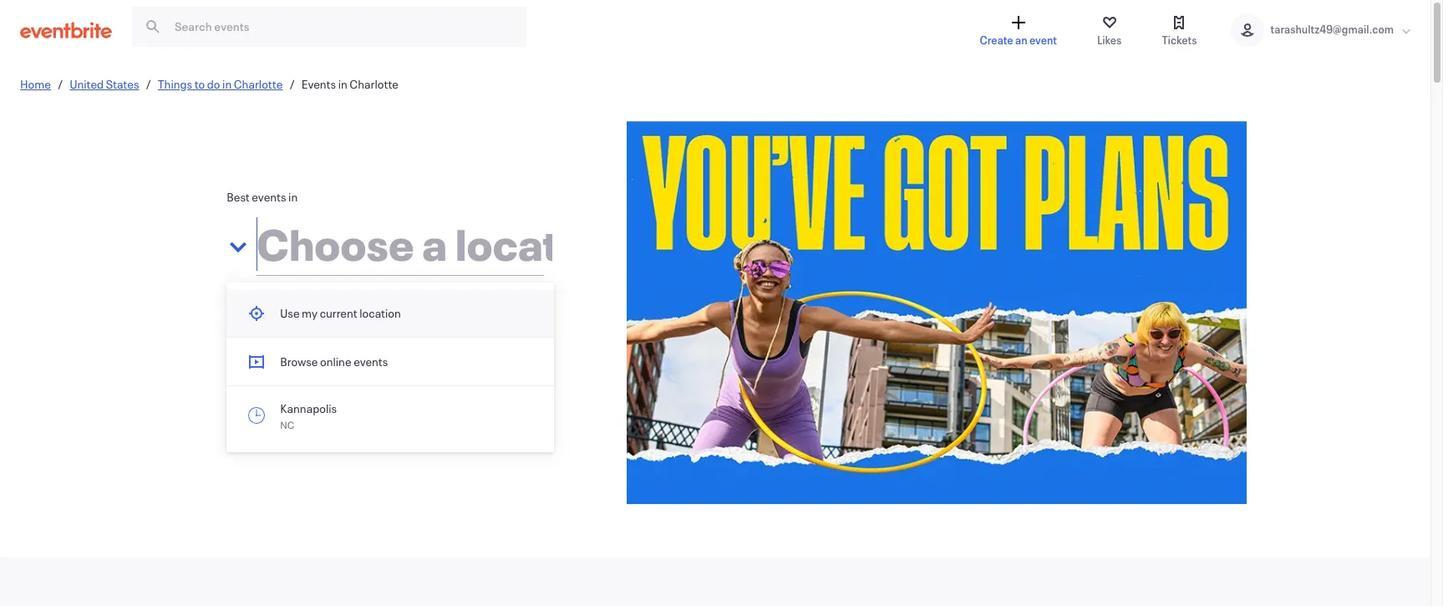 Task type: vqa. For each thing, say whether or not it's contained in the screenshot.
Solutions
no



Task type: describe. For each thing, give the bounding box(es) containing it.
tickets link
[[1146, 0, 1215, 60]]

head
[[255, 347, 282, 362]]

over
[[285, 347, 307, 362]]

Choose a location text field
[[257, 208, 553, 281]]

likes link
[[1081, 0, 1139, 60]]

if you like basketball, beer and barbecue you're in it to win it in charlotte. first off, know your lexington-style from your eastern-style, extra cred for pairing correctly with a local craft beer. head over to eclectic plaza midwood to drink. get outside (in november) and bike or jog the whitewater center and hike nearby crowder's mountain. don't miss the current events below.
[[227, 296, 548, 413]]

correctly
[[409, 330, 455, 346]]

plaza
[[365, 347, 393, 362]]

0 horizontal spatial events
[[252, 189, 286, 205]]

(in
[[227, 363, 241, 379]]

miss
[[404, 380, 428, 396]]

midwood
[[395, 347, 442, 362]]

to left win
[[489, 296, 499, 312]]

kannapolis nc
[[280, 400, 337, 431]]

pairing
[[371, 330, 407, 346]]

states
[[106, 76, 139, 92]]

charlotte image
[[627, 121, 1247, 504]]

home link
[[20, 76, 51, 92]]

use my current location button
[[227, 290, 555, 337]]

in right do
[[222, 76, 232, 92]]

tarashultz49@gmail.com link
[[1215, 0, 1431, 60]]

an
[[1016, 33, 1028, 48]]

local
[[490, 330, 514, 346]]

things to do in charlotte link
[[158, 76, 283, 92]]

nc
[[280, 418, 295, 431]]

don't
[[374, 380, 402, 396]]

eventbrite image
[[20, 22, 112, 38]]

mountain.
[[320, 380, 372, 396]]

do
[[207, 76, 220, 92]]

things
[[158, 76, 192, 92]]

2 / from the left
[[146, 76, 151, 92]]

events inside "if you like basketball, beer and barbecue you're in it to win it in charlotte. first off, know your lexington-style from your eastern-style, extra cred for pairing correctly with a local craft beer. head over to eclectic plaza midwood to drink. get outside (in november) and bike or jog the whitewater center and hike nearby crowder's mountain. don't miss the current events below."
[[489, 380, 524, 396]]

to down extra
[[309, 347, 320, 362]]

barbecue
[[382, 296, 432, 312]]

2 horizontal spatial and
[[500, 363, 520, 379]]

whitewater
[[401, 363, 461, 379]]

november)
[[243, 363, 302, 379]]

or
[[349, 363, 359, 379]]

charlotte.
[[227, 313, 279, 329]]

beer
[[335, 296, 358, 312]]

my
[[302, 305, 318, 321]]

use my current location menu item
[[227, 290, 555, 338]]

current inside "if you like basketball, beer and barbecue you're in it to win it in charlotte. first off, know your lexington-style from your eastern-style, extra cred for pairing correctly with a local craft beer. head over to eclectic plaza midwood to drink. get outside (in november) and bike or jog the whitewater center and hike nearby crowder's mountain. don't miss the current events below."
[[449, 380, 487, 396]]

united states link
[[70, 76, 139, 92]]

in up from
[[468, 296, 477, 312]]

outside
[[509, 347, 548, 362]]

create an event link
[[964, 0, 1074, 60]]

nearby
[[227, 380, 263, 396]]

for
[[355, 330, 369, 346]]

you
[[236, 296, 255, 312]]

know
[[324, 313, 352, 329]]



Task type: locate. For each thing, give the bounding box(es) containing it.
browse online events
[[280, 354, 388, 369]]

1 / from the left
[[58, 76, 63, 92]]

current down center
[[449, 380, 487, 396]]

/
[[58, 76, 63, 92], [146, 76, 151, 92], [290, 76, 295, 92]]

style,
[[271, 330, 298, 346]]

in right 'best'
[[289, 189, 298, 205]]

0 horizontal spatial your
[[354, 313, 377, 329]]

3 / from the left
[[290, 76, 295, 92]]

menu containing use my current location
[[227, 290, 555, 445]]

likes
[[1098, 33, 1122, 48]]

kannapolis
[[280, 400, 337, 416]]

1 horizontal spatial your
[[487, 313, 510, 329]]

0 horizontal spatial charlotte
[[234, 76, 283, 92]]

to
[[195, 76, 205, 92], [489, 296, 499, 312], [309, 347, 320, 362], [445, 347, 455, 362]]

2 charlotte from the left
[[350, 76, 399, 92]]

current inside use my current location button
[[320, 305, 358, 321]]

in right events
[[338, 76, 348, 92]]

lexington-
[[379, 313, 434, 329]]

your
[[354, 313, 377, 329], [487, 313, 510, 329]]

and left bike
[[304, 363, 323, 379]]

home
[[20, 76, 51, 92]]

and
[[361, 296, 380, 312], [304, 363, 323, 379], [500, 363, 520, 379]]

home / united states / things to do in charlotte / events in charlotte
[[20, 76, 399, 92]]

browse
[[280, 354, 318, 369]]

the
[[379, 363, 399, 379]]

charlotte
[[234, 76, 283, 92], [350, 76, 399, 92]]

create
[[980, 33, 1014, 48]]

the
[[430, 380, 447, 396]]

1 your from the left
[[354, 313, 377, 329]]

current
[[320, 305, 358, 321], [449, 380, 487, 396]]

below.
[[227, 397, 260, 413]]

with
[[457, 330, 479, 346]]

2 it from the left
[[521, 296, 528, 312]]

1 horizontal spatial and
[[361, 296, 380, 312]]

event
[[1030, 33, 1058, 48]]

off,
[[306, 313, 322, 329]]

1 charlotte from the left
[[234, 76, 283, 92]]

1 vertical spatial current
[[449, 380, 487, 396]]

location
[[360, 305, 401, 321]]

in right win
[[530, 296, 540, 312]]

0 vertical spatial events
[[252, 189, 286, 205]]

eclectic
[[322, 347, 363, 362]]

it up from
[[479, 296, 486, 312]]

0 horizontal spatial current
[[320, 305, 358, 321]]

2 horizontal spatial /
[[290, 76, 295, 92]]

/ left events
[[290, 76, 295, 92]]

drink.
[[457, 347, 486, 362]]

1 horizontal spatial charlotte
[[350, 76, 399, 92]]

first
[[281, 313, 304, 329]]

jog
[[361, 363, 377, 379]]

events inside button
[[354, 354, 388, 369]]

events
[[252, 189, 286, 205], [354, 354, 388, 369], [489, 380, 524, 396]]

1 horizontal spatial current
[[449, 380, 487, 396]]

and right beer
[[361, 296, 380, 312]]

current up cred
[[320, 305, 358, 321]]

your up local
[[487, 313, 510, 329]]

2 vertical spatial events
[[489, 380, 524, 396]]

eastern-
[[227, 330, 271, 346]]

0 horizontal spatial it
[[479, 296, 486, 312]]

use my current location
[[280, 305, 401, 321]]

extra
[[301, 330, 327, 346]]

events
[[302, 76, 336, 92]]

1 it from the left
[[479, 296, 486, 312]]

from
[[461, 313, 485, 329]]

tarashultz49@gmail.com
[[1271, 22, 1395, 37]]

tickets
[[1163, 33, 1198, 48]]

online
[[320, 354, 352, 369]]

cred
[[329, 330, 353, 346]]

2 horizontal spatial events
[[489, 380, 524, 396]]

your up for
[[354, 313, 377, 329]]

to left drink.
[[445, 347, 455, 362]]

1 horizontal spatial /
[[146, 76, 151, 92]]

and down get
[[500, 363, 520, 379]]

/ right home "link"
[[58, 76, 63, 92]]

best events in
[[227, 189, 298, 205]]

1 horizontal spatial it
[[521, 296, 528, 312]]

win
[[501, 296, 519, 312]]

craft
[[517, 330, 541, 346]]

beer.
[[227, 347, 253, 362]]

create an event
[[980, 33, 1058, 48]]

0 horizontal spatial and
[[304, 363, 323, 379]]

0 horizontal spatial /
[[58, 76, 63, 92]]

best
[[227, 189, 250, 205]]

use
[[280, 305, 300, 321]]

basketball,
[[276, 296, 333, 312]]

a
[[482, 330, 488, 346]]

menu
[[227, 290, 555, 445]]

like
[[257, 296, 274, 312]]

crowder's
[[265, 380, 317, 396]]

/ right the states
[[146, 76, 151, 92]]

style
[[434, 313, 459, 329]]

charlotte right events
[[350, 76, 399, 92]]

it right win
[[521, 296, 528, 312]]

charlotte right do
[[234, 76, 283, 92]]

it
[[479, 296, 486, 312], [521, 296, 528, 312]]

1 vertical spatial events
[[354, 354, 388, 369]]

you're
[[434, 296, 466, 312]]

if
[[227, 296, 234, 312]]

1 horizontal spatial events
[[354, 354, 388, 369]]

united
[[70, 76, 104, 92]]

center
[[463, 363, 498, 379]]

browse online events button
[[227, 338, 555, 385]]

hike
[[522, 363, 543, 379]]

in
[[222, 76, 232, 92], [338, 76, 348, 92], [289, 189, 298, 205], [468, 296, 477, 312], [530, 296, 540, 312]]

bike
[[325, 363, 347, 379]]

to left do
[[195, 76, 205, 92]]

0 vertical spatial current
[[320, 305, 358, 321]]

get
[[488, 347, 507, 362]]

2 your from the left
[[487, 313, 510, 329]]



